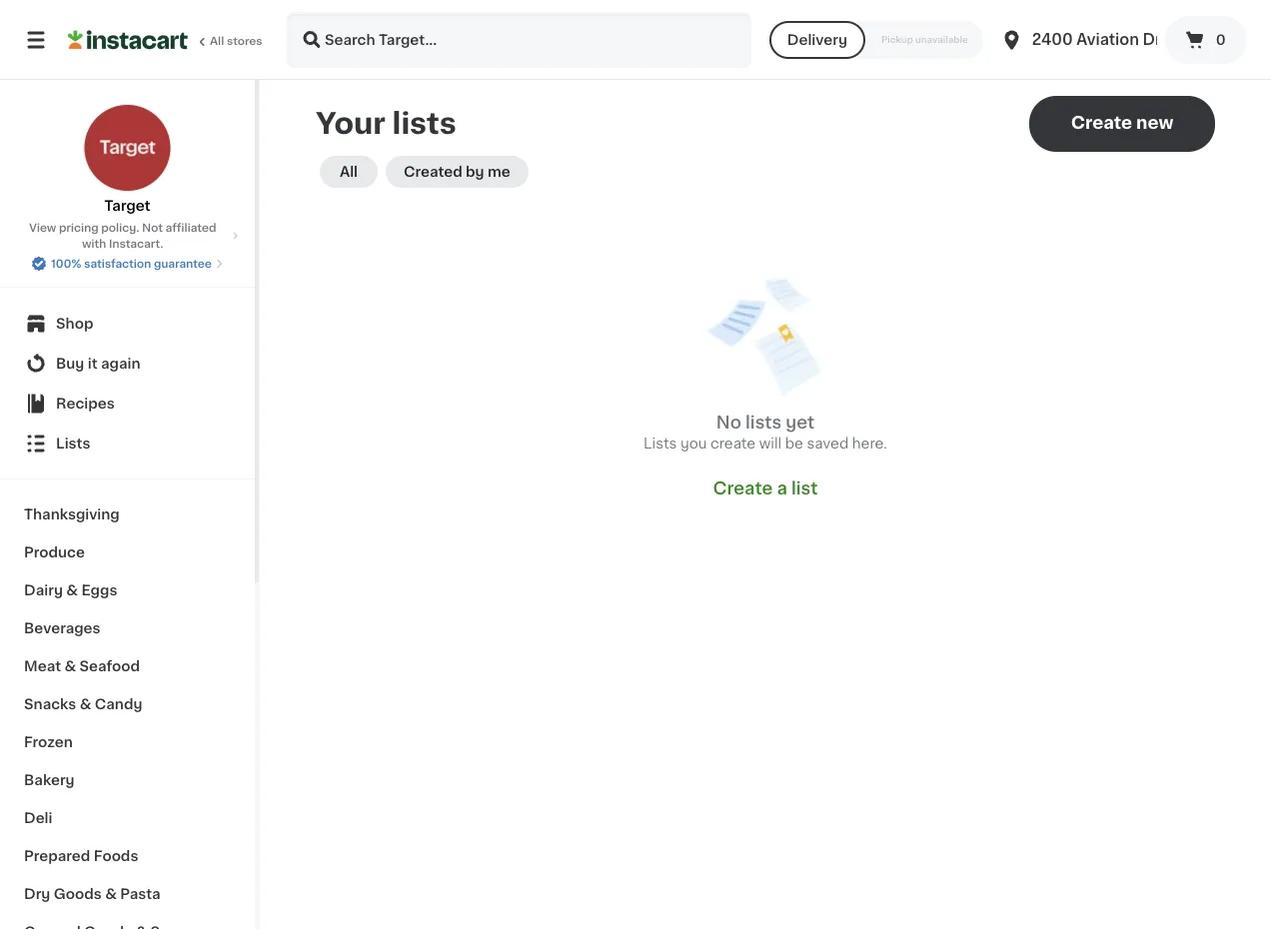 Task type: locate. For each thing, give the bounding box(es) containing it.
lists up will
[[746, 414, 782, 431]]

1 horizontal spatial lists
[[644, 437, 677, 451]]

1 horizontal spatial all
[[340, 165, 358, 179]]

0 horizontal spatial all
[[210, 35, 224, 46]]

all down your on the left top of the page
[[340, 165, 358, 179]]

lists
[[393, 109, 457, 138], [746, 414, 782, 431]]

lists
[[56, 437, 90, 451], [644, 437, 677, 451]]

lists link
[[12, 424, 243, 464]]

0 vertical spatial lists
[[393, 109, 457, 138]]

&
[[66, 584, 78, 598], [64, 660, 76, 674], [80, 698, 91, 712], [105, 888, 117, 902]]

1 lists from the left
[[56, 437, 90, 451]]

1 vertical spatial all
[[340, 165, 358, 179]]

dairy & eggs
[[24, 584, 117, 598]]

frozen link
[[12, 724, 243, 762]]

all inside button
[[340, 165, 358, 179]]

dry
[[24, 888, 50, 902]]

instacart.
[[109, 238, 163, 249]]

1 vertical spatial lists
[[746, 414, 782, 431]]

create new
[[1072, 114, 1174, 131]]

1 horizontal spatial lists
[[746, 414, 782, 431]]

you
[[681, 437, 707, 451]]

create left a
[[714, 480, 773, 497]]

recipes link
[[12, 384, 243, 424]]

create
[[1072, 114, 1133, 131], [714, 480, 773, 497]]

& left pasta
[[105, 888, 117, 902]]

create inside 'button'
[[1072, 114, 1133, 131]]

all for all
[[340, 165, 358, 179]]

dairy & eggs link
[[12, 572, 243, 610]]

me
[[488, 165, 511, 179]]

None search field
[[286, 12, 752, 68]]

& for dairy
[[66, 584, 78, 598]]

pricing
[[59, 222, 99, 233]]

lists inside the no lists yet lists you create will be saved here.
[[746, 414, 782, 431]]

by
[[466, 165, 485, 179]]

goods
[[54, 888, 102, 902]]

create new button
[[1030, 96, 1216, 152]]

view pricing policy. not affiliated with instacart.
[[29, 222, 216, 249]]

created by me button
[[386, 156, 529, 188]]

lists inside lists link
[[56, 437, 90, 451]]

& right meat
[[64, 660, 76, 674]]

meat
[[24, 660, 61, 674]]

all left the stores
[[210, 35, 224, 46]]

all stores
[[210, 35, 263, 46]]

here.
[[853, 437, 888, 451]]

buy it again link
[[12, 344, 243, 384]]

0 vertical spatial all
[[210, 35, 224, 46]]

create
[[711, 437, 756, 451]]

lists up created
[[393, 109, 457, 138]]

100% satisfaction guarantee
[[51, 258, 212, 269]]

& left candy
[[80, 698, 91, 712]]

0 horizontal spatial create
[[714, 480, 773, 497]]

0 vertical spatial create
[[1072, 114, 1133, 131]]

create left new
[[1072, 114, 1133, 131]]

prepared foods
[[24, 850, 138, 864]]

1 vertical spatial create
[[714, 480, 773, 497]]

seafood
[[80, 660, 140, 674]]

100% satisfaction guarantee button
[[31, 252, 224, 272]]

meat & seafood
[[24, 660, 140, 674]]

stores
[[227, 35, 263, 46]]

produce
[[24, 546, 85, 560]]

foods
[[94, 850, 138, 864]]

& left eggs
[[66, 584, 78, 598]]

view
[[29, 222, 56, 233]]

0 horizontal spatial lists
[[393, 109, 457, 138]]

deli
[[24, 812, 52, 826]]

& for meat
[[64, 660, 76, 674]]

target
[[104, 199, 151, 213]]

buy it again
[[56, 357, 141, 371]]

affiliated
[[166, 222, 216, 233]]

beverages link
[[12, 610, 243, 648]]

1 horizontal spatial create
[[1072, 114, 1133, 131]]

0 horizontal spatial lists
[[56, 437, 90, 451]]

buy
[[56, 357, 84, 371]]

yet
[[786, 414, 815, 431]]

your
[[316, 109, 386, 138]]

0
[[1217, 33, 1227, 47]]

all for all stores
[[210, 35, 224, 46]]

lists down recipes
[[56, 437, 90, 451]]

2 lists from the left
[[644, 437, 677, 451]]

thanksgiving link
[[12, 496, 243, 534]]

lists left you
[[644, 437, 677, 451]]

all
[[210, 35, 224, 46], [340, 165, 358, 179]]

it
[[88, 357, 98, 371]]



Task type: describe. For each thing, give the bounding box(es) containing it.
lists for your
[[393, 109, 457, 138]]

create for create a list
[[714, 480, 773, 497]]

bakery
[[24, 774, 75, 788]]

dry goods & pasta
[[24, 888, 161, 902]]

a
[[777, 480, 788, 497]]

not
[[142, 222, 163, 233]]

& for snacks
[[80, 698, 91, 712]]

will
[[760, 437, 782, 451]]

beverages
[[24, 622, 101, 636]]

create a list
[[714, 480, 818, 497]]

created by me
[[404, 165, 511, 179]]

recipes
[[56, 397, 115, 411]]

prepared foods link
[[12, 838, 243, 876]]

satisfaction
[[84, 258, 151, 269]]

list
[[792, 480, 818, 497]]

2400 aviation dr button
[[1001, 12, 1162, 68]]

pasta
[[120, 888, 161, 902]]

created
[[404, 165, 463, 179]]

thanksgiving
[[24, 508, 120, 522]]

with
[[82, 238, 106, 249]]

delivery
[[788, 33, 848, 47]]

no
[[717, 414, 742, 431]]

0 button
[[1166, 16, 1248, 64]]

meat & seafood link
[[12, 648, 243, 686]]

100%
[[51, 258, 81, 269]]

be
[[786, 437, 804, 451]]

aviation
[[1077, 32, 1140, 47]]

target logo image
[[83, 104, 171, 192]]

frozen
[[24, 736, 73, 750]]

create for create new
[[1072, 114, 1133, 131]]

no lists yet lists you create will be saved here.
[[644, 414, 888, 451]]

candy
[[95, 698, 142, 712]]

bakery link
[[12, 762, 243, 800]]

shop link
[[12, 304, 243, 344]]

dry goods & pasta link
[[12, 876, 243, 914]]

shop
[[56, 317, 93, 331]]

dr
[[1144, 32, 1162, 47]]

snacks
[[24, 698, 76, 712]]

instacart logo image
[[68, 28, 188, 52]]

saved
[[807, 437, 849, 451]]

produce link
[[12, 534, 243, 572]]

new
[[1137, 114, 1174, 131]]

2400
[[1033, 32, 1074, 47]]

eggs
[[81, 584, 117, 598]]

create a list link
[[714, 478, 818, 500]]

snacks & candy
[[24, 698, 142, 712]]

delivery button
[[770, 21, 866, 59]]

your lists
[[316, 109, 457, 138]]

lists for no
[[746, 414, 782, 431]]

dairy
[[24, 584, 63, 598]]

policy.
[[101, 222, 139, 233]]

guarantee
[[154, 258, 212, 269]]

again
[[101, 357, 141, 371]]

snacks & candy link
[[12, 686, 243, 724]]

2400 aviation dr
[[1033, 32, 1162, 47]]

service type group
[[770, 21, 985, 59]]

prepared
[[24, 850, 90, 864]]

deli link
[[12, 800, 243, 838]]

lists inside the no lists yet lists you create will be saved here.
[[644, 437, 677, 451]]

target link
[[83, 104, 171, 216]]

all button
[[320, 156, 378, 188]]

Search field
[[288, 14, 750, 66]]

all stores link
[[68, 12, 264, 68]]

view pricing policy. not affiliated with instacart. link
[[16, 220, 239, 252]]



Task type: vqa. For each thing, say whether or not it's contained in the screenshot.
All inside the Button
yes



